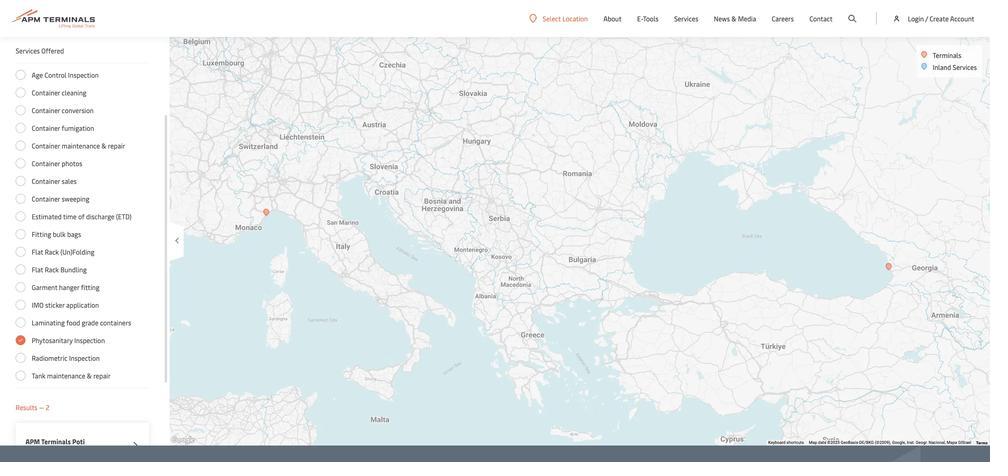 Task type: locate. For each thing, give the bounding box(es) containing it.
poti
[[72, 437, 85, 447]]

conversion
[[62, 106, 94, 115]]

container down container cleaning at the left
[[32, 106, 60, 115]]

garment
[[32, 283, 57, 292]]

apm terminals poti link
[[16, 423, 149, 463]]

2 container from the top
[[32, 106, 60, 115]]

inspection
[[68, 70, 99, 80], [74, 336, 105, 345], [69, 354, 100, 363]]

flat right the flat rack  (un)folding radio
[[32, 248, 43, 257]]

container for container maintenance & repair
[[32, 141, 60, 150]]

inspection up cleaning
[[68, 70, 99, 80]]

inland
[[933, 63, 952, 72]]

1 vertical spatial terminals
[[41, 437, 71, 447]]

Laminating food grade containers radio
[[16, 318, 26, 328]]

& inside dropdown button
[[732, 14, 737, 23]]

maintenance
[[62, 141, 100, 150], [47, 372, 85, 381]]

rack for bundling
[[45, 265, 59, 274]]

grade
[[82, 318, 99, 327]]

container fumigation
[[32, 124, 94, 133]]

bags
[[67, 230, 81, 239]]

Container sales radio
[[16, 176, 26, 186]]

5 container from the top
[[32, 159, 60, 168]]

Container fumigation radio
[[16, 123, 26, 133]]

1 vertical spatial rack
[[45, 265, 59, 274]]

2 vertical spatial inspection
[[69, 354, 100, 363]]

7 container from the top
[[32, 194, 60, 203]]

flat rack  (un)folding
[[32, 248, 94, 257]]

rack down fitting bulk bags
[[45, 248, 59, 257]]

1 vertical spatial inspection
[[74, 336, 105, 345]]

services
[[675, 14, 699, 23], [16, 46, 40, 55], [953, 63, 978, 72]]

terminals up "inland"
[[933, 51, 962, 60]]

container down container photos
[[32, 177, 60, 186]]

data
[[819, 441, 827, 445]]

account
[[951, 14, 975, 23]]

imo sticker application
[[32, 301, 99, 310]]

imo
[[32, 301, 44, 310]]

1 flat from the top
[[32, 248, 43, 257]]

news
[[714, 14, 730, 23]]

container up container photos
[[32, 141, 60, 150]]

laminating food grade containers
[[32, 318, 131, 327]]

1 vertical spatial services
[[16, 46, 40, 55]]

time
[[63, 212, 77, 221]]

fitting
[[32, 230, 51, 239]]

e-tools
[[638, 14, 659, 23]]

0 vertical spatial repair
[[108, 141, 125, 150]]

geogr.
[[916, 441, 928, 445]]

container
[[32, 88, 60, 97], [32, 106, 60, 115], [32, 124, 60, 133], [32, 141, 60, 150], [32, 159, 60, 168], [32, 177, 60, 186], [32, 194, 60, 203]]

1 vertical spatial maintenance
[[47, 372, 85, 381]]

phytosanitary inspection
[[32, 336, 105, 345]]

1 container from the top
[[32, 88, 60, 97]]

select
[[543, 14, 561, 23]]

2 vertical spatial &
[[87, 372, 92, 381]]

login / create account
[[908, 14, 975, 23]]

services right "inland"
[[953, 63, 978, 72]]

bulk
[[53, 230, 66, 239]]

results
[[16, 403, 37, 412]]

container down "container conversion"
[[32, 124, 60, 133]]

3 container from the top
[[32, 124, 60, 133]]

1 horizontal spatial &
[[102, 141, 106, 150]]

maintenance down radiometric inspection at the left bottom of the page
[[47, 372, 85, 381]]

Container maintenance & repair radio
[[16, 141, 26, 151]]

container for container sweeping
[[32, 194, 60, 203]]

1 horizontal spatial services
[[675, 14, 699, 23]]

0 horizontal spatial services
[[16, 46, 40, 55]]

rack up garment
[[45, 265, 59, 274]]

inspection up the tank maintenance & repair
[[69, 354, 100, 363]]

application
[[66, 301, 99, 310]]

0 vertical spatial &
[[732, 14, 737, 23]]

terms link
[[977, 440, 988, 446]]

map data ©2023 geobasis-de/bkg (©2009), google, inst. geogr. nacional, mapa gisrael
[[809, 441, 972, 445]]

select location
[[543, 14, 588, 23]]

4 container from the top
[[32, 141, 60, 150]]

1 vertical spatial repair
[[93, 372, 111, 381]]

0 vertical spatial rack
[[45, 248, 59, 257]]

laminating
[[32, 318, 65, 327]]

Phytosanitary Inspection radio
[[16, 336, 26, 346]]

0 horizontal spatial terminals
[[41, 437, 71, 447]]

2 flat from the top
[[32, 265, 43, 274]]

flat
[[32, 248, 43, 257], [32, 265, 43, 274]]

6 container from the top
[[32, 177, 60, 186]]

container down "age"
[[32, 88, 60, 97]]

careers
[[772, 14, 794, 23]]

0 vertical spatial terminals
[[933, 51, 962, 60]]

0 vertical spatial maintenance
[[62, 141, 100, 150]]

services right tools
[[675, 14, 699, 23]]

repair
[[108, 141, 125, 150], [93, 372, 111, 381]]

age
[[32, 70, 43, 80]]

fitting bulk bags
[[32, 230, 81, 239]]

1 rack from the top
[[45, 248, 59, 257]]

0 vertical spatial services
[[675, 14, 699, 23]]

container up estimated
[[32, 194, 60, 203]]

©2023
[[828, 441, 840, 445]]

e-
[[638, 14, 643, 23]]

0 horizontal spatial &
[[87, 372, 92, 381]]

services left offered
[[16, 46, 40, 55]]

terminals
[[933, 51, 962, 60], [41, 437, 71, 447]]

apm terminals poti
[[26, 437, 85, 447]]

terminals left 'poti'
[[41, 437, 71, 447]]

1 vertical spatial flat
[[32, 265, 43, 274]]

flat right flat rack bundling radio
[[32, 265, 43, 274]]

2
[[46, 403, 49, 412]]

about button
[[604, 0, 622, 37]]

rack
[[45, 248, 59, 257], [45, 265, 59, 274]]

2 horizontal spatial services
[[953, 63, 978, 72]]

0 vertical spatial flat
[[32, 248, 43, 257]]

repair for container maintenance & repair
[[108, 141, 125, 150]]

maintenance down fumigation
[[62, 141, 100, 150]]

phytosanitary
[[32, 336, 73, 345]]

container for container photos
[[32, 159, 60, 168]]

2 horizontal spatial &
[[732, 14, 737, 23]]

of
[[78, 212, 85, 221]]

(etd)
[[116, 212, 132, 221]]

2 rack from the top
[[45, 265, 59, 274]]

photos
[[62, 159, 82, 168]]

fumigation
[[62, 124, 94, 133]]

1 vertical spatial &
[[102, 141, 106, 150]]

2 vertical spatial services
[[953, 63, 978, 72]]

container up container sales
[[32, 159, 60, 168]]

inspection down grade
[[74, 336, 105, 345]]

map
[[809, 441, 818, 445]]



Task type: describe. For each thing, give the bounding box(es) containing it.
inspection for radiometric inspection
[[69, 354, 100, 363]]

container photos
[[32, 159, 82, 168]]

inland services
[[933, 63, 978, 72]]

& for container maintenance & repair
[[102, 141, 106, 150]]

container sales
[[32, 177, 77, 186]]

Flat Rack  (Un)Folding radio
[[16, 247, 26, 257]]

offered
[[41, 46, 64, 55]]

services offered
[[16, 46, 64, 55]]

inst.
[[907, 441, 915, 445]]

Container conversion radio
[[16, 105, 26, 115]]

(un)folding
[[60, 248, 94, 257]]

container for container cleaning
[[32, 88, 60, 97]]

sweeping
[[62, 194, 89, 203]]

rack for (un)folding
[[45, 248, 59, 257]]

0 vertical spatial inspection
[[68, 70, 99, 80]]

news & media button
[[714, 0, 757, 37]]

google,
[[893, 441, 906, 445]]

news & media
[[714, 14, 757, 23]]

select location button
[[530, 14, 588, 23]]

container for container fumigation
[[32, 124, 60, 133]]

sales
[[62, 177, 77, 186]]

container for container conversion
[[32, 106, 60, 115]]

tank maintenance & repair
[[32, 372, 111, 381]]

repair for tank maintenance & repair
[[93, 372, 111, 381]]

mapa
[[947, 441, 958, 445]]

IMO sticker application radio
[[16, 300, 26, 310]]

tools
[[643, 14, 659, 23]]

hanger
[[59, 283, 79, 292]]

contact button
[[810, 0, 833, 37]]

google image
[[169, 435, 196, 446]]

create
[[930, 14, 949, 23]]

control
[[45, 70, 66, 80]]

geobasis-
[[841, 441, 860, 445]]

Tank maintenance & repair radio
[[16, 371, 26, 381]]

Garment hanger fitting radio
[[16, 283, 26, 292]]

garment hanger fitting
[[32, 283, 100, 292]]

map region
[[109, 0, 991, 463]]

container sweeping
[[32, 194, 89, 203]]

de/bkg
[[860, 441, 874, 445]]

inspection for phytosanitary inspection
[[74, 336, 105, 345]]

apm
[[26, 437, 40, 447]]

keyboard shortcuts
[[769, 441, 805, 445]]

terms
[[977, 440, 988, 446]]

keyboard
[[769, 441, 786, 445]]

keyboard shortcuts button
[[769, 440, 805, 446]]

about
[[604, 14, 622, 23]]

container conversion
[[32, 106, 94, 115]]

tank
[[32, 372, 45, 381]]

/
[[926, 14, 929, 23]]

container maintenance & repair
[[32, 141, 125, 150]]

Fitting bulk bags radio
[[16, 229, 26, 239]]

sticker
[[45, 301, 65, 310]]

maintenance for tank
[[47, 372, 85, 381]]

media
[[738, 14, 757, 23]]

discharge
[[86, 212, 114, 221]]

services for services offered
[[16, 46, 40, 55]]

location
[[563, 14, 588, 23]]

Flat Rack Bundling radio
[[16, 265, 26, 275]]

estimated
[[32, 212, 62, 221]]

bundling
[[60, 265, 87, 274]]

Radiometric Inspection radio
[[16, 353, 26, 363]]

Container cleaning radio
[[16, 88, 26, 98]]

maintenance for container
[[62, 141, 100, 150]]

services for services
[[675, 14, 699, 23]]

flat rack bundling
[[32, 265, 87, 274]]

shortcuts
[[787, 441, 805, 445]]

nacional,
[[929, 441, 946, 445]]

login
[[908, 14, 925, 23]]

Age Control Inspection radio
[[16, 70, 26, 80]]

—
[[39, 403, 44, 412]]

1 horizontal spatial terminals
[[933, 51, 962, 60]]

e-tools button
[[638, 0, 659, 37]]

food
[[66, 318, 80, 327]]

flat for flat rack bundling
[[32, 265, 43, 274]]

estimated time of discharge (etd)
[[32, 212, 132, 221]]

cleaning
[[62, 88, 86, 97]]

(©2009),
[[875, 441, 892, 445]]

container cleaning
[[32, 88, 86, 97]]

Estimated time of discharge (ETD) radio
[[16, 212, 26, 222]]

flat for flat rack  (un)folding
[[32, 248, 43, 257]]

careers button
[[772, 0, 794, 37]]

containers
[[100, 318, 131, 327]]

contact
[[810, 14, 833, 23]]

age control inspection
[[32, 70, 99, 80]]

fitting
[[81, 283, 100, 292]]

& for tank maintenance & repair
[[87, 372, 92, 381]]

services button
[[675, 0, 699, 37]]

Container sweeping radio
[[16, 194, 26, 204]]

radiometric inspection
[[32, 354, 100, 363]]

container for container sales
[[32, 177, 60, 186]]

Container photos radio
[[16, 159, 26, 168]]

login / create account link
[[893, 0, 975, 37]]

gisrael
[[959, 441, 972, 445]]

radiometric
[[32, 354, 68, 363]]

results — 2
[[16, 403, 49, 412]]



Task type: vqa. For each thing, say whether or not it's contained in the screenshot.
Flat Rack  (Un)Folding radio
yes



